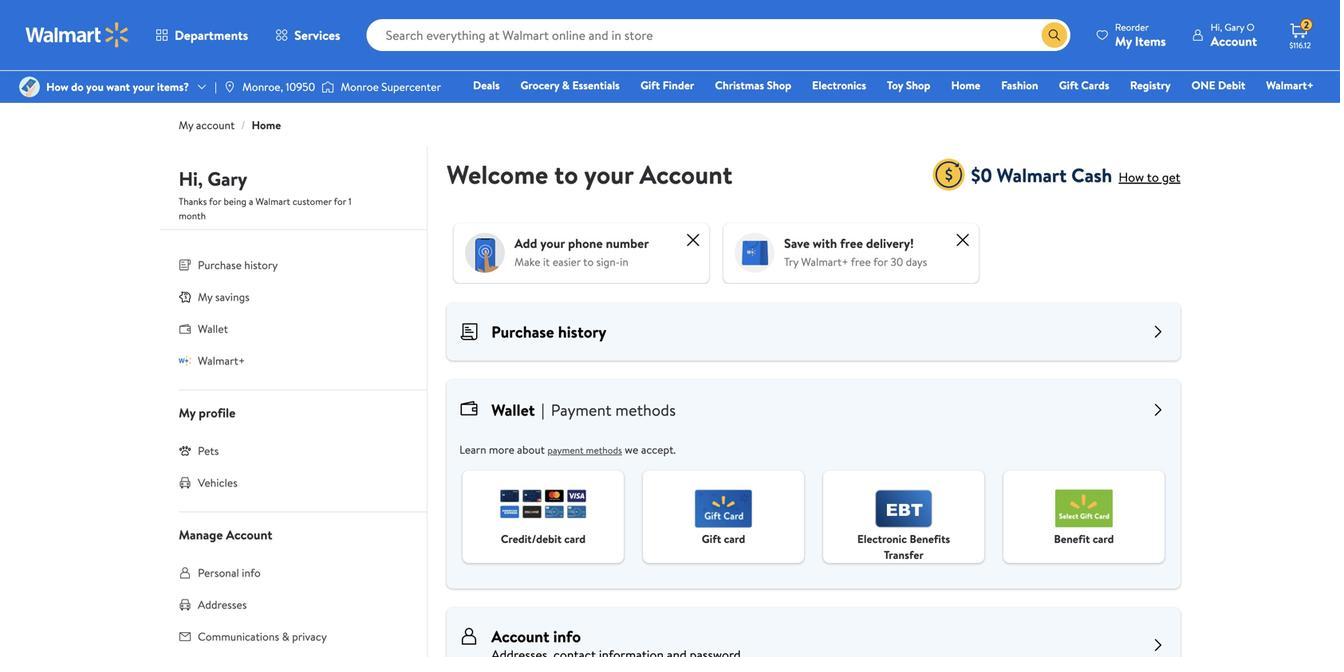 Task type: vqa. For each thing, say whether or not it's contained in the screenshot.
Monroe Supercenter  Icon
yes



Task type: describe. For each thing, give the bounding box(es) containing it.
monroe, 10950
[[242, 79, 315, 94]]

fashion
[[1001, 77, 1038, 93]]

$0 walmart cash how to get
[[971, 162, 1181, 189]]

welcome
[[447, 157, 548, 192]]

to inside $0 walmart cash how to get
[[1147, 168, 1159, 186]]

my account link
[[179, 117, 235, 133]]

electronic benefits transfer image
[[875, 490, 933, 528]]

o
[[1247, 20, 1255, 34]]

days
[[906, 254, 927, 270]]

to inside add your phone number make it easier to sign-in
[[583, 254, 594, 270]]

card for benefit card
[[1093, 531, 1114, 547]]

gift finder link
[[633, 77, 701, 94]]

savings
[[215, 289, 250, 305]]

reorder
[[1115, 20, 1149, 34]]

sign-
[[596, 254, 620, 270]]

my inside reorder my items
[[1115, 32, 1132, 50]]

pets link
[[160, 435, 427, 467]]

gary for for
[[208, 166, 247, 192]]

$116.12
[[1290, 40, 1311, 51]]

vehicles
[[198, 475, 238, 491]]

2 horizontal spatial walmart+
[[1266, 77, 1314, 93]]

my for my account / home
[[179, 117, 193, 133]]

0 horizontal spatial purchase history link
[[160, 249, 427, 281]]

delivery!
[[866, 235, 914, 252]]

account inside account info link
[[491, 625, 550, 648]]

accept.
[[641, 442, 676, 458]]

walmart image
[[26, 22, 129, 48]]

get
[[1162, 168, 1181, 186]]

one debit
[[1192, 77, 1246, 93]]

0 vertical spatial free
[[840, 235, 863, 252]]

icon image for walmart+
[[179, 354, 191, 367]]

$0
[[971, 162, 992, 189]]

next best action image image for add
[[465, 233, 505, 273]]

fashion link
[[994, 77, 1046, 94]]

1
[[348, 195, 352, 208]]

my profile
[[179, 404, 236, 422]]

payment methods link
[[548, 444, 622, 457]]

account info link
[[447, 608, 1181, 657]]

card for gift card
[[724, 531, 745, 547]]

10950
[[286, 79, 315, 94]]

my for my savings
[[198, 289, 213, 305]]

2 vertical spatial walmart+
[[198, 353, 245, 369]]

next best action image image for save
[[735, 233, 775, 273]]

 image for monroe, 10950
[[223, 81, 236, 93]]

electronic benefits transfer
[[857, 531, 950, 563]]

1 vertical spatial your
[[584, 157, 633, 192]]

more
[[489, 442, 515, 458]]

personal info link
[[160, 557, 427, 589]]

we
[[625, 442, 639, 458]]

grocery & essentials
[[521, 77, 620, 93]]

0 vertical spatial your
[[133, 79, 154, 94]]

vehicles link
[[160, 467, 427, 499]]

& for grocery
[[562, 77, 570, 93]]

close panel image for add your phone number
[[684, 231, 703, 250]]

gift finder
[[641, 77, 694, 93]]

wallet link
[[160, 313, 427, 345]]

a
[[249, 195, 253, 208]]

manage account
[[179, 526, 272, 544]]

toy
[[887, 77, 903, 93]]

registry link
[[1123, 77, 1178, 94]]

registry
[[1130, 77, 1171, 93]]

do
[[71, 79, 84, 94]]

how inside $0 walmart cash how to get
[[1119, 168, 1144, 186]]

0 vertical spatial walmart
[[997, 162, 1067, 189]]

hi, for thanks for being a walmart customer for 1 month
[[179, 166, 203, 192]]

walmart+ inside save with free delivery! try walmart+ free for 30 days
[[801, 254, 849, 270]]

Search search field
[[367, 19, 1070, 51]]

credit/debit card
[[501, 531, 586, 547]]

customer
[[293, 195, 332, 208]]

cards
[[1081, 77, 1109, 93]]

wallet | payment methods
[[491, 399, 676, 421]]

deals link
[[466, 77, 507, 94]]

1 vertical spatial history
[[558, 321, 607, 343]]

grocery & essentials link
[[513, 77, 627, 94]]

addresses
[[198, 597, 247, 613]]

gift card image
[[695, 490, 752, 528]]

1 horizontal spatial purchase
[[491, 321, 554, 343]]

0 horizontal spatial for
[[209, 195, 221, 208]]

learn more about payment methods we accept.
[[460, 442, 676, 458]]

hi, gary thanks for being a walmart customer for 1 month
[[179, 166, 352, 223]]

add
[[515, 235, 537, 252]]

1 vertical spatial home link
[[252, 117, 281, 133]]

gary for account
[[1225, 20, 1244, 34]]

1 horizontal spatial walmart+ link
[[1259, 77, 1321, 94]]

pets
[[198, 443, 219, 459]]

reorder my items
[[1115, 20, 1166, 50]]

how do you want your items?
[[46, 79, 189, 94]]

gift cards link
[[1052, 77, 1117, 94]]

0 horizontal spatial home
[[252, 117, 281, 133]]

number
[[606, 235, 649, 252]]

communications & privacy
[[198, 629, 327, 645]]

profile
[[199, 404, 236, 422]]

gift card button
[[643, 471, 804, 563]]

electronic benefits transfer button
[[823, 471, 984, 563]]

my savings link
[[160, 281, 427, 313]]

being
[[224, 195, 246, 208]]

0 vertical spatial history
[[244, 257, 278, 273]]

welcome to your account
[[447, 157, 733, 192]]

it
[[543, 254, 550, 270]]

gift card
[[702, 531, 745, 547]]

icon image for my savings
[[179, 291, 191, 303]]

personal
[[198, 565, 239, 581]]

addresses link
[[160, 589, 427, 621]]

account
[[196, 117, 235, 133]]

departments button
[[142, 16, 262, 54]]

info for account info
[[553, 625, 581, 648]]

benefit
[[1054, 531, 1090, 547]]

wallet for wallet
[[198, 321, 228, 337]]

cash
[[1072, 162, 1112, 189]]



Task type: locate. For each thing, give the bounding box(es) containing it.
0 vertical spatial purchase history link
[[160, 249, 427, 281]]

1 shop from the left
[[767, 77, 791, 93]]

walmart+ link down $116.12 on the right top
[[1259, 77, 1321, 94]]

monroe,
[[242, 79, 283, 94]]

card
[[564, 531, 586, 547], [724, 531, 745, 547], [1093, 531, 1114, 547]]

want
[[106, 79, 130, 94]]

how right cash
[[1119, 168, 1144, 186]]

2 horizontal spatial gift
[[1059, 77, 1079, 93]]

hi, gary o account
[[1211, 20, 1257, 50]]

 image
[[322, 79, 334, 95], [223, 81, 236, 93]]

1 vertical spatial walmart+
[[801, 254, 849, 270]]

0 horizontal spatial to
[[554, 157, 578, 192]]

services
[[294, 26, 340, 44]]

0 horizontal spatial |
[[215, 79, 217, 94]]

how to get link
[[1119, 162, 1181, 186]]

30
[[891, 254, 903, 270]]

gift for gift finder
[[641, 77, 660, 93]]

my left savings
[[198, 289, 213, 305]]

walmart inside hi, gary thanks for being a walmart customer for 1 month
[[256, 195, 290, 208]]

purchase up the my savings
[[198, 257, 242, 273]]

phone
[[568, 235, 603, 252]]

2 next best action image image from the left
[[735, 233, 775, 273]]

& right grocery
[[562, 77, 570, 93]]

0 horizontal spatial purchase history
[[198, 257, 278, 273]]

 image left monroe,
[[223, 81, 236, 93]]

free right with
[[840, 235, 863, 252]]

1 horizontal spatial shop
[[906, 77, 931, 93]]

0 horizontal spatial wallet
[[198, 321, 228, 337]]

purchase history link down try in the right top of the page
[[447, 303, 1181, 361]]

privacy
[[292, 629, 327, 645]]

card right credit/debit
[[564, 531, 586, 547]]

about
[[517, 442, 545, 458]]

your up number
[[584, 157, 633, 192]]

gift left finder
[[641, 77, 660, 93]]

your up it
[[540, 235, 565, 252]]

| left the payment at the left bottom of page
[[541, 399, 545, 421]]

icon image up my profile
[[179, 354, 191, 367]]

gift
[[641, 77, 660, 93], [1059, 77, 1079, 93], [702, 531, 721, 547]]

0 vertical spatial how
[[46, 79, 68, 94]]

home link left fashion
[[944, 77, 988, 94]]

0 vertical spatial hi,
[[1211, 20, 1222, 34]]

gift inside 'gift card' button
[[702, 531, 721, 547]]

0 vertical spatial purchase history
[[198, 257, 278, 273]]

1 vertical spatial wallet
[[491, 399, 535, 421]]

3 icon image from the top
[[179, 445, 191, 457]]

1 horizontal spatial walmart
[[997, 162, 1067, 189]]

next best action image image left "add"
[[465, 233, 505, 273]]

0 vertical spatial wallet
[[198, 321, 228, 337]]

0 horizontal spatial purchase
[[198, 257, 242, 273]]

make
[[515, 254, 540, 270]]

1 horizontal spatial wallet
[[491, 399, 535, 421]]

my account / home
[[179, 117, 281, 133]]

for left 30
[[874, 254, 888, 270]]

shop right toy
[[906, 77, 931, 93]]

toy shop
[[887, 77, 931, 93]]

0 horizontal spatial walmart+ link
[[160, 345, 427, 377]]

hi, inside hi, gary o account
[[1211, 20, 1222, 34]]

purchase history
[[198, 257, 278, 273], [491, 321, 607, 343]]

0 horizontal spatial your
[[133, 79, 154, 94]]

1 vertical spatial purchase
[[491, 321, 554, 343]]

my for my profile
[[179, 404, 196, 422]]

communications
[[198, 629, 279, 645]]

gary inside hi, gary thanks for being a walmart customer for 1 month
[[208, 166, 247, 192]]

1 horizontal spatial walmart+
[[801, 254, 849, 270]]

1 horizontal spatial info
[[553, 625, 581, 648]]

shop for christmas shop
[[767, 77, 791, 93]]

gift down gift card image
[[702, 531, 721, 547]]

purchase history link up wallet link
[[160, 249, 427, 281]]

1 horizontal spatial |
[[541, 399, 545, 421]]

1 vertical spatial icon image
[[179, 354, 191, 367]]

try
[[784, 254, 799, 270]]

0 vertical spatial methods
[[616, 399, 676, 421]]

0 horizontal spatial &
[[282, 629, 289, 645]]

home link right /
[[252, 117, 281, 133]]

payment
[[548, 444, 584, 457]]

gift inside gift cards link
[[1059, 77, 1079, 93]]

learn
[[460, 442, 486, 458]]

1 horizontal spatial how
[[1119, 168, 1144, 186]]

for
[[209, 195, 221, 208], [334, 195, 346, 208], [874, 254, 888, 270]]

& inside communications & privacy link
[[282, 629, 289, 645]]

save with free delivery! try walmart+ free for 30 days
[[784, 235, 927, 270]]

history down the easier
[[558, 321, 607, 343]]

gift inside "gift finder" link
[[641, 77, 660, 93]]

for inside save with free delivery! try walmart+ free for 30 days
[[874, 254, 888, 270]]

0 horizontal spatial gift
[[641, 77, 660, 93]]

1 horizontal spatial close panel image
[[953, 231, 972, 250]]

history up savings
[[244, 257, 278, 273]]

card right benefit
[[1093, 531, 1114, 547]]

how
[[46, 79, 68, 94], [1119, 168, 1144, 186]]

gift cards
[[1059, 77, 1109, 93]]

to down phone at the left top of the page
[[583, 254, 594, 270]]

0 vertical spatial icon image
[[179, 291, 191, 303]]

1 next best action image image from the left
[[465, 233, 505, 273]]

gary up "being"
[[208, 166, 247, 192]]

0 horizontal spatial home link
[[252, 117, 281, 133]]

walmart+ link
[[1259, 77, 1321, 94], [160, 345, 427, 377]]

hi, inside hi, gary thanks for being a walmart customer for 1 month
[[179, 166, 203, 192]]

1 vertical spatial walmart
[[256, 195, 290, 208]]

methods inside learn more about payment methods we accept.
[[586, 444, 622, 457]]

2 vertical spatial your
[[540, 235, 565, 252]]

2 close panel image from the left
[[953, 231, 972, 250]]

monroe supercenter
[[341, 79, 441, 94]]

2 horizontal spatial card
[[1093, 531, 1114, 547]]

with
[[813, 235, 837, 252]]

0 horizontal spatial gary
[[208, 166, 247, 192]]

hi, gary link
[[179, 166, 247, 199]]

wallet up more
[[491, 399, 535, 421]]

grocery
[[521, 77, 559, 93]]

1 vertical spatial free
[[851, 254, 871, 270]]

my left items
[[1115, 32, 1132, 50]]

 image
[[19, 77, 40, 97]]

0 horizontal spatial close panel image
[[684, 231, 703, 250]]

1 horizontal spatial for
[[334, 195, 346, 208]]

3 card from the left
[[1093, 531, 1114, 547]]

electronic
[[857, 531, 907, 547]]

1 card from the left
[[564, 531, 586, 547]]

walmart+
[[1266, 77, 1314, 93], [801, 254, 849, 270], [198, 353, 245, 369]]

personal info
[[198, 565, 261, 581]]

0 horizontal spatial history
[[244, 257, 278, 273]]

icon image for pets
[[179, 445, 191, 457]]

1 horizontal spatial card
[[724, 531, 745, 547]]

christmas
[[715, 77, 764, 93]]

gift for gift cards
[[1059, 77, 1079, 93]]

card for credit/debit card
[[564, 531, 586, 547]]

easier
[[553, 254, 581, 270]]

/
[[241, 117, 245, 133]]

1 horizontal spatial  image
[[322, 79, 334, 95]]

benefit card button
[[1004, 471, 1165, 563]]

0 vertical spatial home link
[[944, 77, 988, 94]]

hi,
[[1211, 20, 1222, 34], [179, 166, 203, 192]]

1 horizontal spatial to
[[583, 254, 594, 270]]

0 vertical spatial info
[[242, 565, 261, 581]]

credit/debit card image
[[500, 490, 586, 519]]

one debit link
[[1184, 77, 1253, 94]]

2 vertical spatial icon image
[[179, 445, 191, 457]]

walmart right $0
[[997, 162, 1067, 189]]

card inside the credit/debit card button
[[564, 531, 586, 547]]

0 vertical spatial home
[[951, 77, 981, 93]]

2 card from the left
[[724, 531, 745, 547]]

card inside 'gift card' button
[[724, 531, 745, 547]]

free down delivery! on the top right
[[851, 254, 871, 270]]

purchase history down it
[[491, 321, 607, 343]]

my savings
[[198, 289, 250, 305]]

account info
[[491, 625, 581, 648]]

credit/debit
[[501, 531, 562, 547]]

2 shop from the left
[[906, 77, 931, 93]]

benefit card image
[[1055, 490, 1113, 528]]

methods
[[616, 399, 676, 421], [586, 444, 622, 457]]

2 horizontal spatial for
[[874, 254, 888, 270]]

icon image
[[179, 291, 191, 303], [179, 354, 191, 367], [179, 445, 191, 457]]

1 close panel image from the left
[[684, 231, 703, 250]]

next best action image image
[[465, 233, 505, 273], [735, 233, 775, 273]]

1 vertical spatial methods
[[586, 444, 622, 457]]

1 horizontal spatial gift
[[702, 531, 721, 547]]

icon image inside my savings link
[[179, 291, 191, 303]]

0 horizontal spatial card
[[564, 531, 586, 547]]

1 vertical spatial gary
[[208, 166, 247, 192]]

home right /
[[252, 117, 281, 133]]

thanks
[[179, 195, 207, 208]]

1 horizontal spatial home
[[951, 77, 981, 93]]

wallet down the my savings
[[198, 321, 228, 337]]

0 horizontal spatial info
[[242, 565, 261, 581]]

1 vertical spatial &
[[282, 629, 289, 645]]

1 vertical spatial info
[[553, 625, 581, 648]]

1 horizontal spatial purchase history link
[[447, 303, 1181, 361]]

gift for gift card
[[702, 531, 721, 547]]

& inside grocery & essentials link
[[562, 77, 570, 93]]

manage
[[179, 526, 223, 544]]

add your phone number make it easier to sign-in
[[515, 235, 649, 270]]

1 horizontal spatial your
[[540, 235, 565, 252]]

walmart+ down $116.12 on the right top
[[1266, 77, 1314, 93]]

departments
[[175, 26, 248, 44]]

deals
[[473, 77, 500, 93]]

for left "being"
[[209, 195, 221, 208]]

in
[[620, 254, 629, 270]]

hi, up thanks
[[179, 166, 203, 192]]

1 horizontal spatial next best action image image
[[735, 233, 775, 273]]

how left do
[[46, 79, 68, 94]]

walmart+ up profile
[[198, 353, 245, 369]]

2 horizontal spatial to
[[1147, 168, 1159, 186]]

0 vertical spatial gary
[[1225, 20, 1244, 34]]

0 horizontal spatial next best action image image
[[465, 233, 505, 273]]

icon image left the pets
[[179, 445, 191, 457]]

hi, for account
[[1211, 20, 1222, 34]]

|
[[215, 79, 217, 94], [541, 399, 545, 421]]

search icon image
[[1048, 29, 1061, 41]]

your inside add your phone number make it easier to sign-in
[[540, 235, 565, 252]]

christmas shop link
[[708, 77, 799, 94]]

for left 1
[[334, 195, 346, 208]]

1 horizontal spatial home link
[[944, 77, 988, 94]]

one
[[1192, 77, 1216, 93]]

essentials
[[572, 77, 620, 93]]

0 horizontal spatial walmart+
[[198, 353, 245, 369]]

gift left cards
[[1059, 77, 1079, 93]]

my left profile
[[179, 404, 196, 422]]

my left 'account'
[[179, 117, 193, 133]]

2 icon image from the top
[[179, 354, 191, 367]]

close panel image right number
[[684, 231, 703, 250]]

icon image left the my savings
[[179, 291, 191, 303]]

items
[[1135, 32, 1166, 50]]

wallet for wallet | payment methods
[[491, 399, 535, 421]]

to left get
[[1147, 168, 1159, 186]]

your
[[133, 79, 154, 94], [584, 157, 633, 192], [540, 235, 565, 252]]

monroe
[[341, 79, 379, 94]]

methods up accept.
[[616, 399, 676, 421]]

1 horizontal spatial hi,
[[1211, 20, 1222, 34]]

gary left o
[[1225, 20, 1244, 34]]

1 horizontal spatial history
[[558, 321, 607, 343]]

0 vertical spatial walmart+
[[1266, 77, 1314, 93]]

1 horizontal spatial purchase history
[[491, 321, 607, 343]]

purchase down make on the top
[[491, 321, 554, 343]]

home
[[951, 77, 981, 93], [252, 117, 281, 133]]

0 vertical spatial &
[[562, 77, 570, 93]]

walmart+ down with
[[801, 254, 849, 270]]

home left fashion
[[951, 77, 981, 93]]

to right welcome
[[554, 157, 578, 192]]

1 vertical spatial home
[[252, 117, 281, 133]]

0 horizontal spatial shop
[[767, 77, 791, 93]]

0 vertical spatial walmart+ link
[[1259, 77, 1321, 94]]

1 vertical spatial how
[[1119, 168, 1144, 186]]

1 vertical spatial |
[[541, 399, 545, 421]]

info for personal info
[[242, 565, 261, 581]]

& for communications
[[282, 629, 289, 645]]

your right want
[[133, 79, 154, 94]]

 image right 10950
[[322, 79, 334, 95]]

card down gift card image
[[724, 531, 745, 547]]

close panel image
[[684, 231, 703, 250], [953, 231, 972, 250]]

& left 'privacy'
[[282, 629, 289, 645]]

card inside benefit card button
[[1093, 531, 1114, 547]]

icon image inside pets link
[[179, 445, 191, 457]]

1 horizontal spatial &
[[562, 77, 570, 93]]

 image for monroe supercenter
[[322, 79, 334, 95]]

close panel image for save with free delivery!
[[953, 231, 972, 250]]

1 vertical spatial purchase history
[[491, 321, 607, 343]]

free
[[840, 235, 863, 252], [851, 254, 871, 270]]

icon image inside walmart+ link
[[179, 354, 191, 367]]

1 icon image from the top
[[179, 291, 191, 303]]

&
[[562, 77, 570, 93], [282, 629, 289, 645]]

shop for toy shop
[[906, 77, 931, 93]]

payment
[[551, 399, 612, 421]]

toy shop link
[[880, 77, 938, 94]]

next best action image image left try in the right top of the page
[[735, 233, 775, 273]]

Walmart Site-Wide search field
[[367, 19, 1070, 51]]

benefits
[[910, 531, 950, 547]]

0 horizontal spatial hi,
[[179, 166, 203, 192]]

my
[[1115, 32, 1132, 50], [179, 117, 193, 133], [198, 289, 213, 305], [179, 404, 196, 422]]

1 vertical spatial walmart+ link
[[160, 345, 427, 377]]

month
[[179, 209, 206, 223]]

walmart right a
[[256, 195, 290, 208]]

| up 'account'
[[215, 79, 217, 94]]

0 horizontal spatial how
[[46, 79, 68, 94]]

0 horizontal spatial  image
[[223, 81, 236, 93]]

close panel image down $0
[[953, 231, 972, 250]]

1 vertical spatial purchase history link
[[447, 303, 1181, 361]]

purchase history up savings
[[198, 257, 278, 273]]

1 horizontal spatial gary
[[1225, 20, 1244, 34]]

0 horizontal spatial walmart
[[256, 195, 290, 208]]

methods left we
[[586, 444, 622, 457]]

shop right christmas
[[767, 77, 791, 93]]

1 vertical spatial hi,
[[179, 166, 203, 192]]

0 vertical spatial purchase
[[198, 257, 242, 273]]

walmart+ link down my savings link
[[160, 345, 427, 377]]

2 horizontal spatial your
[[584, 157, 633, 192]]

history
[[244, 257, 278, 273], [558, 321, 607, 343]]

gary inside hi, gary o account
[[1225, 20, 1244, 34]]

0 vertical spatial |
[[215, 79, 217, 94]]

you
[[86, 79, 104, 94]]

hi, left o
[[1211, 20, 1222, 34]]



